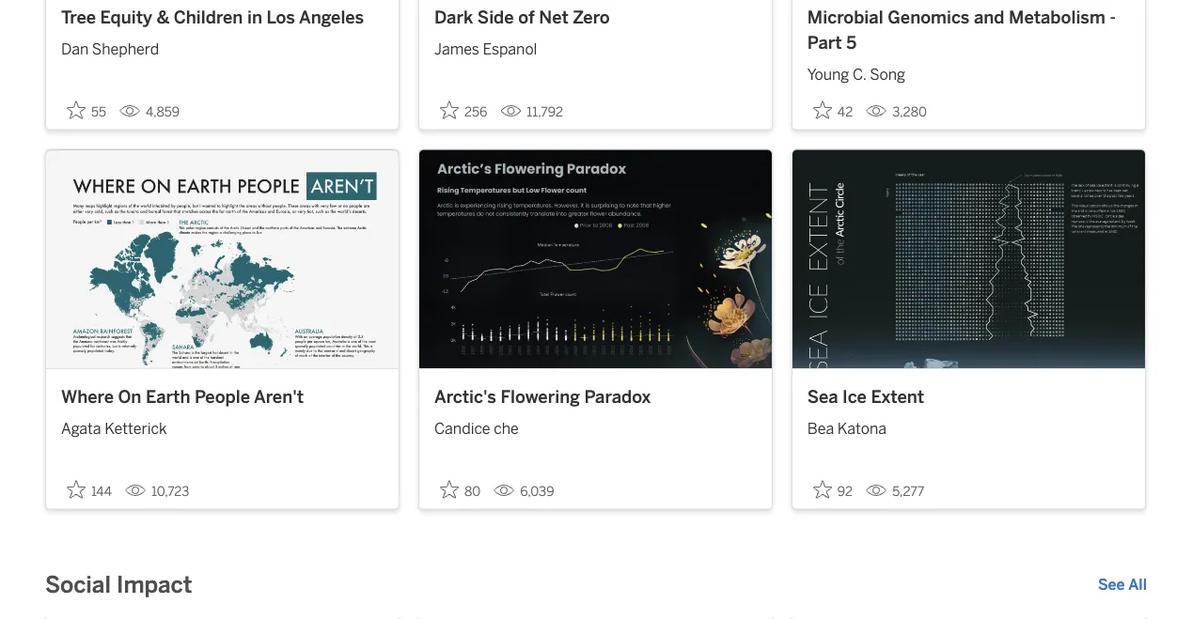 Task type: locate. For each thing, give the bounding box(es) containing it.
0 horizontal spatial workbook thumbnail image
[[46, 150, 399, 369]]

bea
[[808, 421, 835, 439]]

arctic's
[[435, 387, 497, 408]]

add favorite button for 11,792
[[435, 95, 493, 126]]

see all link
[[1099, 575, 1148, 597]]

add favorite button for 10,723
[[61, 475, 118, 506]]

agata
[[61, 421, 101, 439]]

tree equity & children in los angeles link
[[61, 5, 384, 31]]

add favorite button down agata on the left bottom
[[61, 475, 118, 506]]

social impact
[[45, 572, 192, 599]]

add favorite button down candice
[[435, 475, 487, 506]]

of
[[519, 7, 535, 28]]

add favorite button for 6,039
[[435, 475, 487, 506]]

microbial genomics and metabolism - part 5
[[808, 7, 1117, 54]]

young
[[808, 66, 850, 84]]

add favorite button containing 256
[[435, 95, 493, 126]]

1 workbook thumbnail image from the left
[[46, 150, 399, 369]]

2 workbook thumbnail image from the left
[[419, 150, 772, 369]]

all
[[1129, 577, 1148, 595]]

tree equity & children in los angeles
[[61, 7, 364, 28]]

4,859 views element
[[112, 97, 187, 128]]

earth
[[146, 387, 190, 408]]

5
[[847, 33, 857, 54]]

where on earth people aren't
[[61, 387, 304, 408]]

paradox
[[585, 387, 651, 408]]

Add Favorite button
[[435, 95, 493, 126], [808, 95, 859, 126], [61, 475, 118, 506], [435, 475, 487, 506]]

3 workbook thumbnail image from the left
[[793, 150, 1146, 369]]

microbial
[[808, 7, 884, 28]]

workbook thumbnail image
[[46, 150, 399, 369], [419, 150, 772, 369], [793, 150, 1146, 369]]

and
[[975, 7, 1005, 28]]

6,039 views element
[[487, 477, 562, 508]]

42
[[838, 105, 853, 120]]

see all
[[1099, 577, 1148, 595]]

tree
[[61, 7, 96, 28]]

candice che link
[[435, 411, 757, 441]]

sea ice extent
[[808, 387, 925, 408]]

ketterick
[[105, 421, 167, 439]]

2 horizontal spatial workbook thumbnail image
[[793, 150, 1146, 369]]

agata ketterick
[[61, 421, 167, 439]]

young c. song
[[808, 66, 906, 84]]

zero
[[573, 7, 610, 28]]

10,723 views element
[[118, 477, 197, 508]]

aren't
[[254, 387, 304, 408]]

see
[[1099, 577, 1126, 595]]

sea
[[808, 387, 839, 408]]

young c. song link
[[808, 57, 1131, 87]]

1 horizontal spatial workbook thumbnail image
[[419, 150, 772, 369]]

see all social impact element
[[1099, 575, 1148, 597]]

dan
[[61, 41, 89, 59]]

james espanol link
[[435, 31, 757, 61]]

4,859
[[146, 105, 180, 120]]

11,792
[[527, 105, 563, 120]]

add favorite button containing 80
[[435, 475, 487, 506]]

part
[[808, 33, 843, 54]]

dark side of net zero link
[[435, 5, 757, 31]]

5,277 views element
[[859, 477, 933, 508]]

add favorite button down the young
[[808, 95, 859, 126]]

workbook thumbnail image for extent
[[793, 150, 1146, 369]]

add favorite button containing 42
[[808, 95, 859, 126]]

256
[[465, 105, 488, 120]]

add favorite button containing 144
[[61, 475, 118, 506]]

dan shepherd
[[61, 41, 159, 59]]

3,280
[[893, 105, 927, 120]]

che
[[494, 421, 519, 439]]

flowering
[[501, 387, 580, 408]]

add favorite button down james at the top left
[[435, 95, 493, 126]]

song
[[870, 66, 906, 84]]

where
[[61, 387, 114, 408]]

microbial genomics and metabolism - part 5 link
[[808, 5, 1131, 57]]

arctic's flowering paradox link
[[435, 385, 757, 411]]

92
[[838, 485, 853, 500]]



Task type: vqa. For each thing, say whether or not it's contained in the screenshot.


Task type: describe. For each thing, give the bounding box(es) containing it.
add favorite button for 3,280
[[808, 95, 859, 126]]

&
[[157, 7, 169, 28]]

5,277
[[893, 485, 925, 500]]

Add Favorite button
[[808, 475, 859, 506]]

impact
[[117, 572, 192, 599]]

bea katona
[[808, 421, 887, 439]]

c.
[[853, 66, 867, 84]]

genomics
[[888, 7, 970, 28]]

net
[[539, 7, 569, 28]]

where on earth people aren't link
[[61, 385, 384, 411]]

on
[[118, 387, 141, 408]]

shepherd
[[92, 41, 159, 59]]

children
[[174, 7, 243, 28]]

social
[[45, 572, 111, 599]]

james
[[435, 41, 480, 59]]

workbook thumbnail image for paradox
[[419, 150, 772, 369]]

extent
[[872, 387, 925, 408]]

candice che
[[435, 421, 519, 439]]

6,039
[[520, 485, 555, 500]]

equity
[[100, 7, 152, 28]]

agata ketterick link
[[61, 411, 384, 441]]

metabolism
[[1009, 7, 1106, 28]]

bea katona link
[[808, 411, 1131, 441]]

55
[[91, 105, 106, 120]]

Add Favorite button
[[61, 95, 112, 126]]

people
[[195, 387, 250, 408]]

ice
[[843, 387, 867, 408]]

dark side of net zero
[[435, 7, 610, 28]]

sea ice extent link
[[808, 385, 1131, 411]]

11,792 views element
[[493, 97, 571, 128]]

10,723
[[151, 485, 189, 500]]

katona
[[838, 421, 887, 439]]

angeles
[[299, 7, 364, 28]]

dark
[[435, 7, 473, 28]]

in
[[247, 7, 262, 28]]

candice
[[435, 421, 491, 439]]

-
[[1110, 7, 1117, 28]]

144
[[91, 485, 112, 500]]

arctic's flowering paradox
[[435, 387, 651, 408]]

side
[[478, 7, 514, 28]]

los
[[267, 7, 295, 28]]

dan shepherd link
[[61, 31, 384, 61]]

80
[[465, 485, 481, 500]]

social impact heading
[[45, 571, 192, 601]]

3,280 views element
[[859, 97, 935, 128]]

espanol
[[483, 41, 538, 59]]

james espanol
[[435, 41, 538, 59]]

workbook thumbnail image for earth
[[46, 150, 399, 369]]



